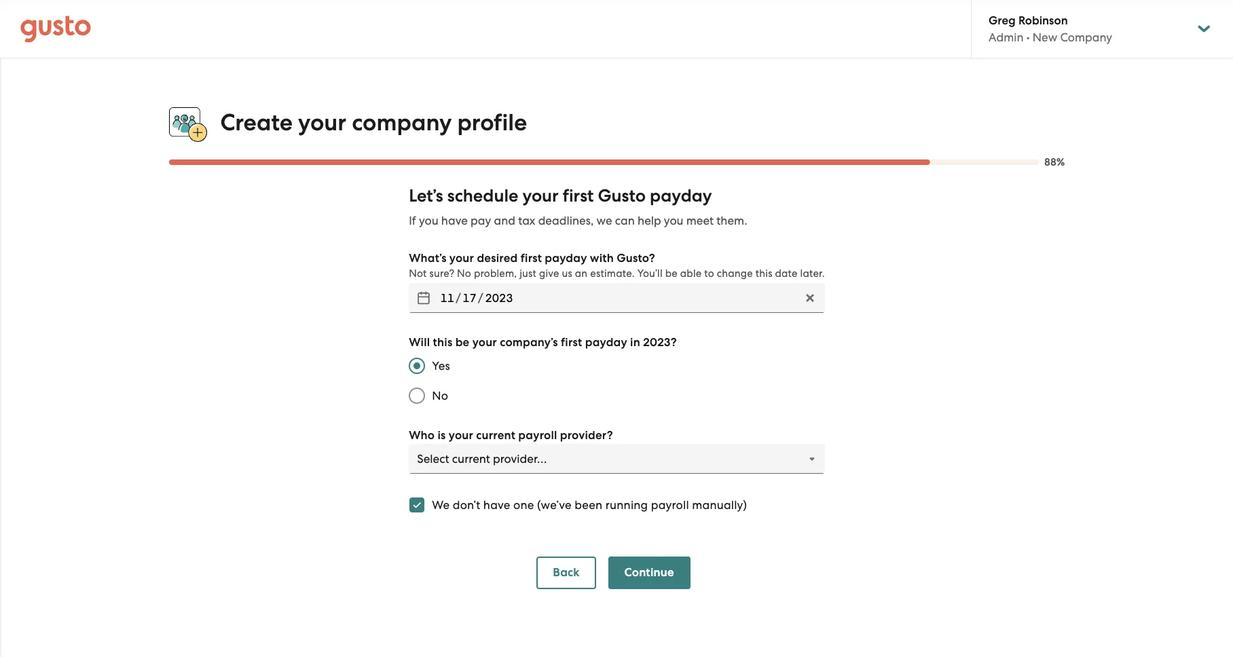 Task type: describe. For each thing, give the bounding box(es) containing it.
2023?
[[644, 336, 677, 350]]

first for payday
[[521, 252, 542, 266]]

be inside what's your desired first payday with gusto? not sure? no problem, just give us an estimate. you'll be able to change this date later.
[[666, 268, 678, 280]]

your inside what's your desired first payday with gusto? not sure? no problem, just give us an estimate. you'll be able to change this date later.
[[450, 252, 474, 266]]

who is your current payroll provider?
[[409, 429, 613, 443]]

schedule
[[448, 186, 519, 207]]

1 you from the left
[[419, 214, 439, 228]]

yes
[[432, 360, 450, 373]]

able
[[681, 268, 702, 280]]

help
[[638, 214, 662, 228]]

you'll
[[638, 268, 663, 280]]

provider?
[[560, 429, 613, 443]]

if
[[409, 214, 416, 228]]

not
[[409, 268, 427, 280]]

we
[[432, 499, 450, 512]]

0 horizontal spatial this
[[433, 336, 453, 350]]

88%
[[1045, 156, 1066, 169]]

no inside what's your desired first payday with gusto? not sure? no problem, just give us an estimate. you'll be able to change this date later.
[[457, 268, 472, 280]]

We don't have one (we've been running payroll manually) checkbox
[[402, 491, 432, 521]]

back link
[[537, 557, 596, 590]]

to
[[705, 268, 715, 280]]

have for you
[[442, 214, 468, 228]]

robinson
[[1019, 14, 1069, 28]]

if you have pay and tax deadlines, we can help you meet them.
[[409, 214, 748, 228]]

payday inside what's your desired first payday with gusto? not sure? no problem, just give us an estimate. you'll be able to change this date later.
[[545, 252, 587, 266]]

estimate.
[[591, 268, 635, 280]]

what's your desired first payday with gusto? not sure? no problem, just give us an estimate. you'll be able to change this date later.
[[409, 252, 825, 280]]

can
[[615, 214, 635, 228]]

them.
[[717, 214, 748, 228]]

greg robinson admin • new company
[[989, 14, 1113, 44]]

0 vertical spatial payday
[[650, 186, 712, 207]]

let's
[[409, 186, 443, 207]]

this inside what's your desired first payday with gusto? not sure? no problem, just give us an estimate. you'll be able to change this date later.
[[756, 268, 773, 280]]

been
[[575, 499, 603, 512]]

date
[[776, 268, 798, 280]]

in
[[631, 336, 641, 350]]

deadlines,
[[539, 214, 594, 228]]

continue
[[625, 566, 674, 580]]

Day (dd) field
[[461, 288, 478, 309]]

profile
[[458, 109, 527, 137]]

who
[[409, 429, 435, 443]]

just
[[520, 268, 537, 280]]

manually)
[[692, 499, 747, 512]]

your right is
[[449, 429, 474, 443]]

create your company profile
[[220, 109, 527, 137]]

your right create on the left top
[[298, 109, 347, 137]]

Month (mm) field
[[439, 288, 456, 309]]

gusto
[[598, 186, 646, 207]]

desired
[[477, 252, 518, 266]]

2 you from the left
[[664, 214, 684, 228]]

1 horizontal spatial payroll
[[651, 499, 689, 512]]

home image
[[20, 15, 91, 42]]



Task type: vqa. For each thing, say whether or not it's contained in the screenshot.
'Continue'
yes



Task type: locate. For each thing, give the bounding box(es) containing it.
1 horizontal spatial have
[[484, 499, 511, 512]]

we don't have one (we've been running payroll manually)
[[432, 499, 747, 512]]

admin
[[989, 31, 1024, 44]]

will
[[409, 336, 430, 350]]

current
[[476, 429, 516, 443]]

0 horizontal spatial no
[[432, 389, 448, 403]]

be
[[666, 268, 678, 280], [456, 336, 470, 350]]

tax
[[518, 214, 536, 228]]

is
[[438, 429, 446, 443]]

you
[[419, 214, 439, 228], [664, 214, 684, 228]]

no right sure?
[[457, 268, 472, 280]]

give
[[539, 268, 560, 280]]

new
[[1033, 31, 1058, 44]]

payday up us
[[545, 252, 587, 266]]

sure?
[[430, 268, 455, 280]]

no down 'yes'
[[432, 389, 448, 403]]

pay
[[471, 214, 491, 228]]

with
[[590, 252, 614, 266]]

payroll
[[519, 429, 558, 443], [651, 499, 689, 512]]

1 horizontal spatial no
[[457, 268, 472, 280]]

your
[[298, 109, 347, 137], [523, 186, 559, 207], [450, 252, 474, 266], [473, 336, 497, 350], [449, 429, 474, 443]]

2 vertical spatial payday
[[585, 336, 628, 350]]

No radio
[[402, 381, 432, 411]]

greg
[[989, 14, 1016, 28]]

payroll right the running
[[651, 499, 689, 512]]

your left "company's" on the bottom left
[[473, 336, 497, 350]]

have
[[442, 214, 468, 228], [484, 499, 511, 512]]

0 vertical spatial no
[[457, 268, 472, 280]]

payday left in
[[585, 336, 628, 350]]

have left pay
[[442, 214, 468, 228]]

0 horizontal spatial you
[[419, 214, 439, 228]]

0 horizontal spatial have
[[442, 214, 468, 228]]

1 / from the left
[[456, 292, 461, 305]]

first right "company's" on the bottom left
[[561, 336, 583, 350]]

problem,
[[474, 268, 517, 280]]

meet
[[687, 214, 714, 228]]

0 vertical spatial first
[[563, 186, 594, 207]]

1 horizontal spatial you
[[664, 214, 684, 228]]

company's
[[500, 336, 558, 350]]

first inside what's your desired first payday with gusto? not sure? no problem, just give us an estimate. you'll be able to change this date later.
[[521, 252, 542, 266]]

us
[[562, 268, 573, 280]]

first
[[563, 186, 594, 207], [521, 252, 542, 266], [561, 336, 583, 350]]

this right will
[[433, 336, 453, 350]]

one
[[514, 499, 534, 512]]

1 vertical spatial have
[[484, 499, 511, 512]]

you right the if
[[419, 214, 439, 228]]

1 vertical spatial payroll
[[651, 499, 689, 512]]

what's
[[409, 252, 447, 266]]

0 vertical spatial this
[[756, 268, 773, 280]]

create
[[220, 109, 293, 137]]

/
[[456, 292, 461, 305], [478, 292, 484, 305]]

payday
[[650, 186, 712, 207], [545, 252, 587, 266], [585, 336, 628, 350]]

1 horizontal spatial /
[[478, 292, 484, 305]]

2 vertical spatial first
[[561, 336, 583, 350]]

0 vertical spatial be
[[666, 268, 678, 280]]

be left the able
[[666, 268, 678, 280]]

0 vertical spatial payroll
[[519, 429, 558, 443]]

1 vertical spatial payday
[[545, 252, 587, 266]]

this
[[756, 268, 773, 280], [433, 336, 453, 350]]

0 horizontal spatial /
[[456, 292, 461, 305]]

Yes radio
[[402, 351, 432, 381]]

1 vertical spatial this
[[433, 336, 453, 350]]

let's schedule your first gusto payday
[[409, 186, 712, 207]]

don't
[[453, 499, 481, 512]]

your up tax
[[523, 186, 559, 207]]

payroll right the current
[[519, 429, 558, 443]]

have left one at the left
[[484, 499, 511, 512]]

1 horizontal spatial this
[[756, 268, 773, 280]]

0 horizontal spatial payroll
[[519, 429, 558, 443]]

be right will
[[456, 336, 470, 350]]

have for don't
[[484, 499, 511, 512]]

continue button
[[608, 557, 691, 590]]

/ down the problem,
[[478, 292, 484, 305]]

2 / from the left
[[478, 292, 484, 305]]

1 vertical spatial first
[[521, 252, 542, 266]]

gusto?
[[617, 252, 655, 266]]

•
[[1027, 31, 1030, 44]]

no
[[457, 268, 472, 280], [432, 389, 448, 403]]

this left date
[[756, 268, 773, 280]]

0 horizontal spatial be
[[456, 336, 470, 350]]

change
[[717, 268, 753, 280]]

Year (yyyy) field
[[484, 288, 515, 309]]

first up if you have pay and tax deadlines, we can help you meet them.
[[563, 186, 594, 207]]

back
[[553, 566, 580, 580]]

we
[[597, 214, 613, 228]]

1 horizontal spatial be
[[666, 268, 678, 280]]

first for gusto
[[563, 186, 594, 207]]

later.
[[801, 268, 825, 280]]

payday up meet
[[650, 186, 712, 207]]

your up sure?
[[450, 252, 474, 266]]

first up just at the left of page
[[521, 252, 542, 266]]

will this be your company's first payday in 2023?
[[409, 336, 677, 350]]

1 vertical spatial be
[[456, 336, 470, 350]]

company
[[1061, 31, 1113, 44]]

(we've
[[537, 499, 572, 512]]

and
[[494, 214, 516, 228]]

company
[[352, 109, 452, 137]]

1 vertical spatial no
[[432, 389, 448, 403]]

running
[[606, 499, 648, 512]]

/ left year (yyyy) field
[[456, 292, 461, 305]]

you right help
[[664, 214, 684, 228]]

0 vertical spatial have
[[442, 214, 468, 228]]

an
[[575, 268, 588, 280]]



